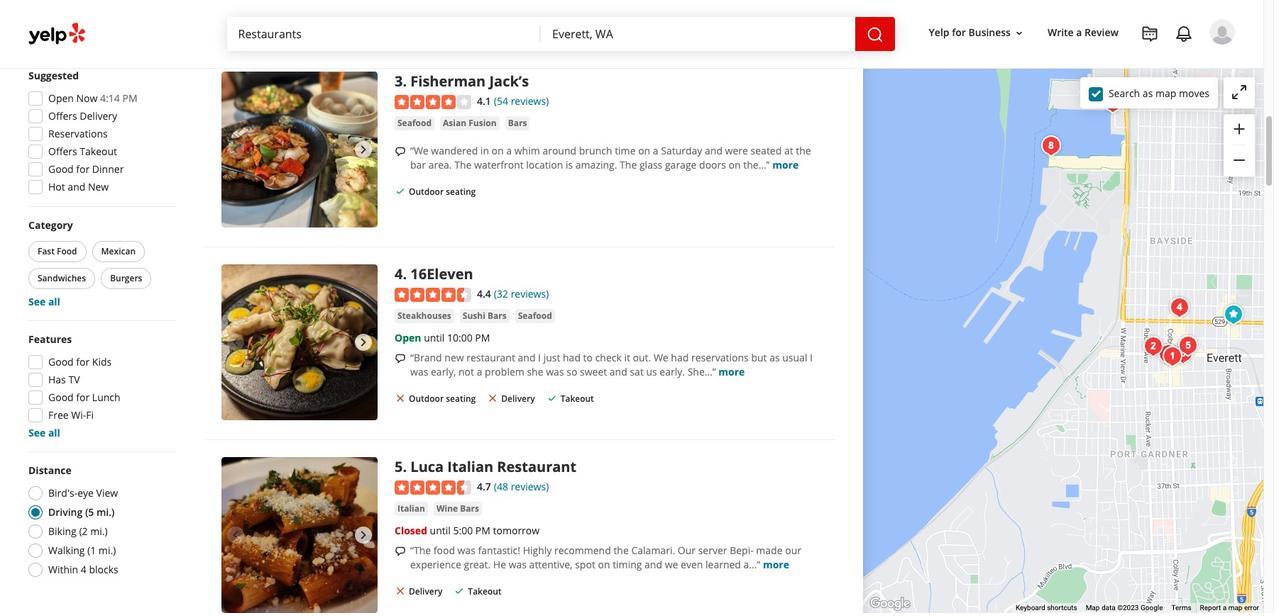 Task type: vqa. For each thing, say whether or not it's contained in the screenshot.
"Results"
no



Task type: locate. For each thing, give the bounding box(es) containing it.
0 vertical spatial see all button
[[28, 295, 60, 309]]

3 . from the top
[[403, 458, 407, 477]]

see all button for features
[[28, 427, 60, 440]]

google image
[[867, 596, 914, 614]]

16 checkmark v2 image down "great."
[[454, 586, 465, 597]]

0 horizontal spatial the
[[614, 544, 629, 558]]

bars down (32
[[488, 310, 507, 322]]

bars down (54 reviews)
[[508, 117, 527, 129]]

0 vertical spatial open
[[48, 92, 74, 105]]

on inside "the food was fantastic!  highly recommend the calamari.  our server bepi-  made our experience great.  he was attentive, spot on timing and we even learned a…"
[[598, 559, 610, 572]]

1 vertical spatial the
[[614, 544, 629, 558]]

0 horizontal spatial open
[[48, 92, 74, 105]]

1 all from the top
[[48, 295, 60, 309]]

experience
[[410, 559, 461, 572]]

see all button down sandwiches button
[[28, 295, 60, 309]]

1 the from the left
[[454, 158, 472, 172]]

expand map image
[[1231, 84, 1248, 101]]

1 horizontal spatial 16 close v2 image
[[487, 393, 498, 404]]

for right yelp
[[952, 26, 966, 39]]

see
[[28, 295, 46, 309], [28, 427, 46, 440]]

1 see all from the top
[[28, 295, 60, 309]]

1 horizontal spatial open
[[395, 331, 421, 345]]

open for open now 4:14 pm
[[48, 92, 74, 105]]

seated
[[751, 144, 782, 158]]

4.4 star rating image
[[395, 288, 471, 302]]

timing
[[613, 559, 642, 572]]

hot and new
[[48, 180, 109, 194]]

offers down reservations
[[48, 145, 77, 158]]

i right usual
[[810, 351, 813, 365]]

(48
[[494, 481, 508, 494]]

2 vertical spatial reviews)
[[511, 481, 549, 494]]

3 good from the top
[[48, 391, 74, 405]]

outdoor seating for 16 checkmark v2 image
[[409, 186, 476, 198]]

open inside group
[[48, 92, 74, 105]]

1 vertical spatial next image
[[355, 528, 372, 545]]

pm right 5:00
[[475, 524, 490, 538]]

outdoor down early,
[[409, 393, 444, 405]]

mexican
[[101, 246, 136, 258]]

was right he
[[509, 559, 527, 572]]

food
[[57, 246, 77, 258]]

wi-
[[71, 409, 86, 422]]

a…"
[[744, 559, 760, 572]]

see up 'distance'
[[28, 427, 46, 440]]

delivery for right 16 close v2 image
[[501, 393, 535, 405]]

more link
[[772, 158, 799, 172], [719, 365, 745, 379], [763, 559, 789, 572]]

was
[[410, 365, 428, 379], [546, 365, 564, 379], [458, 544, 476, 558], [509, 559, 527, 572]]

2 horizontal spatial bars
[[508, 117, 527, 129]]

within 4 blocks
[[48, 564, 118, 577]]

2 next image from the top
[[355, 528, 372, 545]]

0 vertical spatial outdoor seating
[[409, 186, 476, 198]]

delivery
[[409, 14, 442, 26], [80, 109, 117, 123], [501, 393, 535, 405], [409, 586, 442, 598]]

1 vertical spatial more
[[719, 365, 745, 379]]

fusion
[[469, 117, 497, 129]]

seafood button for left seafood link
[[395, 116, 434, 131]]

on right spot at the left of the page
[[598, 559, 610, 572]]

keyboard shortcuts
[[1016, 605, 1077, 613]]

previous image for "we wandered in on a whim around brunch time on a saturday and were seated at the bar area. the waterfront location is amazing. the glass garage doors on the…"
[[227, 141, 244, 158]]

offers delivery
[[48, 109, 117, 123]]

as right 'search'
[[1143, 86, 1153, 100]]

$
[[47, 26, 52, 38]]

2 vertical spatial 16 checkmark v2 image
[[454, 586, 465, 597]]

at
[[784, 144, 793, 158]]

outdoor seating for 4 16 close v2 icon
[[409, 393, 476, 405]]

1 outdoor seating from the top
[[409, 186, 476, 198]]

wine
[[436, 503, 458, 515]]

0 vertical spatial good
[[48, 163, 74, 176]]

1 vertical spatial see
[[28, 427, 46, 440]]

1 vertical spatial see all
[[28, 427, 60, 440]]

1 i from the left
[[538, 351, 541, 365]]

seating down area.
[[446, 186, 476, 198]]

0 horizontal spatial seafood button
[[395, 116, 434, 131]]

were
[[725, 144, 748, 158]]

None search field
[[227, 17, 895, 51]]

2 vertical spatial pm
[[475, 524, 490, 538]]

16 checkmark v2 image up 3 . fisherman jack's
[[454, 13, 465, 25]]

2 all from the top
[[48, 427, 60, 440]]

1 horizontal spatial map
[[1228, 605, 1243, 613]]

steakhouses button
[[395, 309, 454, 324]]

fast food
[[38, 246, 77, 258]]

1 vertical spatial open
[[395, 331, 421, 345]]

1 vertical spatial bars
[[488, 310, 507, 322]]

1 vertical spatial 4
[[81, 564, 86, 577]]

1 horizontal spatial seafood link
[[515, 309, 555, 324]]

0 vertical spatial all
[[48, 295, 60, 309]]

and inside group
[[68, 180, 85, 194]]

reviews) inside 'link'
[[511, 95, 549, 108]]

good up free
[[48, 391, 74, 405]]

eye
[[77, 487, 94, 500]]

a up waterfront
[[506, 144, 512, 158]]

for for dinner
[[76, 163, 90, 176]]

offers for offers takeout
[[48, 145, 77, 158]]

0 vertical spatial 16 close v2 image
[[395, 13, 406, 25]]

write
[[1048, 26, 1074, 39]]

none field things to do, nail salons, plumbers
[[227, 17, 541, 51]]

see all down free
[[28, 427, 60, 440]]

0 vertical spatial slideshow element
[[221, 72, 378, 228]]

outdoor seating down area.
[[409, 186, 476, 198]]

1 none field from the left
[[227, 17, 541, 51]]

map left error
[[1228, 605, 1243, 613]]

a inside "brand new restaurant and i just had to check it out.  we had reservations but as usual i was early, not a problem she was so sweet and sat us early.  she…"
[[477, 365, 482, 379]]

3 . fisherman jack's
[[395, 72, 529, 91]]

good up has tv
[[48, 356, 74, 369]]

1 vertical spatial more link
[[719, 365, 745, 379]]

group containing features
[[24, 333, 176, 441]]

for
[[952, 26, 966, 39], [76, 163, 90, 176], [76, 356, 90, 369], [76, 391, 90, 405]]

0 vertical spatial seafood
[[397, 117, 432, 129]]

0 vertical spatial map
[[1156, 86, 1176, 100]]

the right at at the right top of page
[[796, 144, 811, 158]]

1 vertical spatial see all button
[[28, 427, 60, 440]]

burgers
[[110, 273, 142, 285]]

1 see from the top
[[28, 295, 46, 309]]

category
[[28, 219, 73, 232]]

driving
[[48, 506, 83, 520]]

until
[[424, 331, 445, 345], [430, 524, 451, 538]]

he
[[493, 559, 506, 572]]

0 vertical spatial bars
[[508, 117, 527, 129]]

offers for offers delivery
[[48, 109, 77, 123]]

16 close v2 image up 5
[[395, 393, 406, 404]]

0 horizontal spatial seafood link
[[395, 116, 434, 131]]

16 close v2 image for 4
[[395, 393, 406, 404]]

for down offers takeout
[[76, 163, 90, 176]]

1 vertical spatial slideshow element
[[221, 265, 378, 421]]

all for features
[[48, 427, 60, 440]]

16 speech v2 image left the "brand
[[395, 353, 406, 365]]

see all button down free
[[28, 427, 60, 440]]

2 vertical spatial more
[[763, 559, 789, 572]]

for inside yelp for business button
[[952, 26, 966, 39]]

16 checkmark v2 image down the just
[[546, 393, 558, 404]]

16 close v2 image
[[395, 13, 406, 25], [487, 393, 498, 404]]

4.7
[[477, 481, 491, 494]]

more for 16eleven
[[719, 365, 745, 379]]

(54
[[494, 95, 508, 108]]

new
[[88, 180, 109, 194]]

previous image for "brand new restaurant and i just had to check it out.  we had reservations but as usual i was early, not a problem she was so sweet and sat us early.  she…"
[[227, 334, 244, 352]]

0 vertical spatial italian
[[447, 458, 493, 477]]

0 vertical spatial mi.)
[[97, 506, 115, 520]]

0 horizontal spatial seafood
[[397, 117, 432, 129]]

business
[[969, 26, 1011, 39]]

problem
[[485, 365, 524, 379]]

0 horizontal spatial 16 close v2 image
[[395, 13, 406, 25]]

wandered
[[431, 144, 478, 158]]

16 close v2 image down 'problem'
[[487, 393, 498, 404]]

1 vertical spatial seafood link
[[515, 309, 555, 324]]

good for dinner
[[48, 163, 124, 176]]

location
[[526, 158, 563, 172]]

1 vertical spatial mi.)
[[90, 525, 108, 539]]

1 vertical spatial outdoor seating
[[409, 393, 476, 405]]

0 vertical spatial 16 close v2 image
[[395, 393, 406, 404]]

1 vertical spatial offers
[[48, 145, 77, 158]]

bars button
[[505, 116, 530, 131]]

2 see all from the top
[[28, 427, 60, 440]]

pm for 5
[[475, 524, 490, 538]]

see all down sandwiches button
[[28, 295, 60, 309]]

for up wi-
[[76, 391, 90, 405]]

2 see all button from the top
[[28, 427, 60, 440]]

a up glass
[[653, 144, 658, 158]]

open up the "brand
[[395, 331, 421, 345]]

good up hot
[[48, 163, 74, 176]]

0 horizontal spatial map
[[1156, 86, 1176, 100]]

the up timing at bottom
[[614, 544, 629, 558]]

outdoor for 16 checkmark v2 image
[[409, 186, 444, 198]]

slideshow element for 5
[[221, 458, 378, 614]]

more down reservations
[[719, 365, 745, 379]]

saturday
[[661, 144, 702, 158]]

2 vertical spatial slideshow element
[[221, 458, 378, 614]]

1 16 close v2 image from the top
[[395, 393, 406, 404]]

2 good from the top
[[48, 356, 74, 369]]

1 see all button from the top
[[28, 295, 60, 309]]

0 vertical spatial as
[[1143, 86, 1153, 100]]

outdoor right 16 checkmark v2 image
[[409, 186, 444, 198]]

.
[[403, 72, 407, 91], [403, 265, 407, 284], [403, 458, 407, 477]]

see all for category
[[28, 295, 60, 309]]

takeout
[[468, 14, 502, 26], [80, 145, 117, 158], [560, 393, 594, 405], [468, 586, 502, 598]]

delivery down open now 4:14 pm
[[80, 109, 117, 123]]

slideshow element
[[221, 72, 378, 228], [221, 265, 378, 421], [221, 458, 378, 614]]

none field address, neighborhood, city, state or zip
[[541, 17, 855, 51]]

1 seating from the top
[[446, 186, 476, 198]]

2 . from the top
[[403, 265, 407, 284]]

. left the luca
[[403, 458, 407, 477]]

. for 4
[[403, 265, 407, 284]]

16 close v2 image for 5
[[395, 586, 406, 597]]

1 vertical spatial seating
[[446, 393, 476, 405]]

0 vertical spatial seafood button
[[395, 116, 434, 131]]

for for business
[[952, 26, 966, 39]]

1 offers from the top
[[48, 109, 77, 123]]

write a review
[[1048, 26, 1119, 39]]

16 checkmark v2 image
[[454, 13, 465, 25], [546, 393, 558, 404], [454, 586, 465, 597]]

2 reviews) from the top
[[511, 288, 549, 301]]

see all button for category
[[28, 295, 60, 309]]

bar
[[410, 158, 426, 172]]

pm up restaurant
[[475, 331, 490, 345]]

sweet
[[580, 365, 607, 379]]

luca italian restaurant image
[[1174, 332, 1202, 361]]

the inside "we wandered in on a whim around brunch time on a saturday and were seated at the bar area. the waterfront location is amazing. the glass garage doors on the…"
[[796, 144, 811, 158]]

order
[[773, 12, 804, 28]]

1 horizontal spatial had
[[671, 351, 689, 365]]

start order link
[[730, 4, 818, 35]]

1 vertical spatial good
[[48, 356, 74, 369]]

see down sandwiches button
[[28, 295, 46, 309]]

projects image
[[1141, 26, 1158, 43]]

16 close v2 image
[[395, 393, 406, 404], [395, 586, 406, 597]]

2 previous image from the top
[[227, 334, 244, 352]]

even
[[681, 559, 703, 572]]

1 16 speech v2 image from the top
[[395, 353, 406, 365]]

good for good for dinner
[[48, 163, 74, 176]]

seafood link down (32 reviews)
[[515, 309, 555, 324]]

1 vertical spatial until
[[430, 524, 451, 538]]

for for lunch
[[76, 391, 90, 405]]

error
[[1244, 605, 1259, 613]]

had up early.
[[671, 351, 689, 365]]

4
[[395, 265, 403, 284], [81, 564, 86, 577]]

search as map moves
[[1109, 86, 1210, 100]]

1 horizontal spatial i
[[810, 351, 813, 365]]

map left moves
[[1156, 86, 1176, 100]]

16 speech v2 image for 4
[[395, 353, 406, 365]]

delivery for 5 16 close v2 icon
[[409, 586, 442, 598]]

i left the just
[[538, 351, 541, 365]]

2 offers from the top
[[48, 145, 77, 158]]

1 vertical spatial all
[[48, 427, 60, 440]]

learned
[[706, 559, 741, 572]]

fisherman jack's link
[[411, 72, 529, 91]]

had up 'so'
[[563, 351, 581, 365]]

4.4 link
[[477, 286, 491, 302]]

0 vertical spatial see
[[28, 295, 46, 309]]

all down sandwiches button
[[48, 295, 60, 309]]

more link down reservations
[[719, 365, 745, 379]]

us
[[646, 365, 657, 379]]

all for category
[[48, 295, 60, 309]]

check
[[595, 351, 622, 365]]

on
[[492, 144, 504, 158], [638, 144, 650, 158], [729, 158, 741, 172], [598, 559, 610, 572]]

None field
[[227, 17, 541, 51], [541, 17, 855, 51]]

seafood button down (32 reviews)
[[515, 309, 555, 324]]

italian up "closed" at the left
[[397, 503, 425, 515]]

2 vertical spatial bars
[[460, 503, 479, 515]]

seafood button for the bottommost seafood link
[[515, 309, 555, 324]]

1 vertical spatial pm
[[475, 331, 490, 345]]

1 horizontal spatial bars
[[488, 310, 507, 322]]

mi.) right (1
[[99, 544, 116, 558]]

see all button
[[28, 295, 60, 309], [28, 427, 60, 440]]

zoom out image
[[1231, 152, 1248, 169]]

4.1 link
[[477, 93, 491, 109]]

seafood down 4.1 star rating image
[[397, 117, 432, 129]]

seafood down (32 reviews)
[[518, 310, 552, 322]]

2 outdoor seating from the top
[[409, 393, 476, 405]]

0 vertical spatial 16 speech v2 image
[[395, 353, 406, 365]]

1 outdoor from the top
[[409, 186, 444, 198]]

1 horizontal spatial the
[[620, 158, 637, 172]]

16 close v2 image up 3
[[395, 13, 406, 25]]

italian
[[447, 458, 493, 477], [397, 503, 425, 515]]

hot
[[48, 180, 65, 194]]

map for moves
[[1156, 86, 1176, 100]]

start
[[743, 12, 770, 28]]

more link down at at the right top of page
[[772, 158, 799, 172]]

1 reviews) from the top
[[511, 95, 549, 108]]

0 horizontal spatial 4
[[81, 564, 86, 577]]

1 horizontal spatial seafood
[[518, 310, 552, 322]]

outdoor seating
[[409, 186, 476, 198], [409, 393, 476, 405]]

3 reviews) from the top
[[511, 481, 549, 494]]

previous image
[[227, 528, 244, 545]]

google
[[1141, 605, 1163, 613]]

all down free
[[48, 427, 60, 440]]

reviews) for 4 . 16eleven
[[511, 288, 549, 301]]

16 speech v2 image
[[395, 353, 406, 365], [395, 546, 406, 558]]

and up doors
[[705, 144, 723, 158]]

the
[[454, 158, 472, 172], [620, 158, 637, 172]]

bars up the closed until 5:00 pm tomorrow
[[460, 503, 479, 515]]

1 vertical spatial seafood
[[518, 310, 552, 322]]

1 vertical spatial reviews)
[[511, 288, 549, 301]]

1 good from the top
[[48, 163, 74, 176]]

0 horizontal spatial as
[[770, 351, 780, 365]]

"we wandered in on a whim around brunch time on a saturday and were seated at the bar area. the waterfront location is amazing. the glass garage doors on the…"
[[410, 144, 811, 172]]

closed until 5:00 pm tomorrow
[[395, 524, 540, 538]]

0 vertical spatial seafood link
[[395, 116, 434, 131]]

open down suggested
[[48, 92, 74, 105]]

reviews) right (32
[[511, 288, 549, 301]]

seafood link up "we
[[395, 116, 434, 131]]

2 see from the top
[[28, 427, 46, 440]]

and down it
[[610, 365, 627, 379]]

takeout up fisherman jack's link
[[468, 14, 502, 26]]

16 speech v2 image left "the on the bottom of the page
[[395, 546, 406, 558]]

takeout up dinner
[[80, 145, 117, 158]]

1 horizontal spatial the
[[796, 144, 811, 158]]

1 vertical spatial seafood button
[[515, 309, 555, 324]]

next image
[[355, 141, 372, 158], [355, 528, 372, 545]]

as right but
[[770, 351, 780, 365]]

more down at at the right top of page
[[772, 158, 799, 172]]

the down time
[[620, 158, 637, 172]]

bird's-
[[48, 487, 78, 500]]

mi.) right the (5
[[97, 506, 115, 520]]

0 vertical spatial previous image
[[227, 141, 244, 158]]

notifications image
[[1175, 26, 1192, 43]]

write a review link
[[1042, 20, 1124, 46]]

0 vertical spatial see all
[[28, 295, 60, 309]]

and inside "we wandered in on a whim around brunch time on a saturday and were seated at the bar area. the waterfront location is amazing. the glass garage doors on the…"
[[705, 144, 723, 158]]

0 vertical spatial pm
[[122, 92, 137, 105]]

takeout down "great."
[[468, 586, 502, 598]]

0 vertical spatial until
[[424, 331, 445, 345]]

until up food
[[430, 524, 451, 538]]

delivery down 'problem'
[[501, 393, 535, 405]]

16 speech v2 image
[[395, 146, 406, 157]]

1 vertical spatial map
[[1228, 605, 1243, 613]]

2 16 close v2 image from the top
[[395, 586, 406, 597]]

1 previous image from the top
[[227, 141, 244, 158]]

next image left "closed" at the left
[[355, 528, 372, 545]]

2 none field from the left
[[541, 17, 855, 51]]

and down calamari. on the bottom of the page
[[645, 559, 662, 572]]

delivery for the leftmost 16 close v2 image
[[409, 14, 442, 26]]

bepi-
[[730, 544, 754, 558]]

the down wandered
[[454, 158, 472, 172]]

1 slideshow element from the top
[[221, 72, 378, 228]]

1 next image from the top
[[355, 141, 372, 158]]

burgers button
[[101, 268, 152, 290]]

is
[[566, 158, 573, 172]]

option group
[[24, 464, 176, 582]]

16 close v2 image down "closed" at the left
[[395, 586, 406, 597]]

1 vertical spatial italian
[[397, 503, 425, 515]]

0 vertical spatial outdoor
[[409, 186, 444, 198]]

previous image
[[227, 141, 244, 158], [227, 334, 244, 352]]

zoom in image
[[1231, 120, 1248, 137]]

a right not
[[477, 365, 482, 379]]

16eleven image
[[1166, 294, 1194, 322]]

0 horizontal spatial i
[[538, 351, 541, 365]]

. up 4.1 star rating image
[[403, 72, 407, 91]]

reservations
[[48, 127, 108, 141]]

seafood button up "we
[[395, 116, 434, 131]]

2 slideshow element from the top
[[221, 265, 378, 421]]

closed
[[395, 524, 427, 538]]

0 vertical spatial next image
[[355, 141, 372, 158]]

in
[[480, 144, 489, 158]]

2 16 speech v2 image from the top
[[395, 546, 406, 558]]

for left kids on the bottom left
[[76, 356, 90, 369]]

16 chevron down v2 image
[[1014, 27, 1025, 39]]

0 horizontal spatial had
[[563, 351, 581, 365]]

2 vertical spatial good
[[48, 391, 74, 405]]

1 . from the top
[[403, 72, 407, 91]]

was up "great."
[[458, 544, 476, 558]]

reviews) down restaurant
[[511, 481, 549, 494]]

until up the "brand
[[424, 331, 445, 345]]

as
[[1143, 86, 1153, 100], [770, 351, 780, 365]]

next image
[[355, 334, 372, 352]]

1 vertical spatial 16 speech v2 image
[[395, 546, 406, 558]]

. up 4.4 star rating image at the left of the page
[[403, 265, 407, 284]]

mi.) right (2 at left
[[90, 525, 108, 539]]

4 down walking (1 mi.)
[[81, 564, 86, 577]]

highly
[[523, 544, 552, 558]]

a right 'write'
[[1076, 26, 1082, 39]]

2 outdoor from the top
[[409, 393, 444, 405]]

1 vertical spatial as
[[770, 351, 780, 365]]

1 vertical spatial previous image
[[227, 334, 244, 352]]

see all
[[28, 295, 60, 309], [28, 427, 60, 440]]

delivery down experience
[[409, 586, 442, 598]]

0 horizontal spatial the
[[454, 158, 472, 172]]

1 horizontal spatial seafood button
[[515, 309, 555, 324]]

a right report
[[1223, 605, 1227, 613]]

1 horizontal spatial 4
[[395, 265, 403, 284]]

group
[[24, 69, 176, 199], [1224, 114, 1255, 177], [26, 219, 176, 309], [24, 333, 176, 441]]

offers up reservations
[[48, 109, 77, 123]]

3 slideshow element from the top
[[221, 458, 378, 614]]

next image for "we
[[355, 141, 372, 158]]

more down made
[[763, 559, 789, 572]]

0 horizontal spatial italian
[[397, 503, 425, 515]]

1 vertical spatial 16 close v2 image
[[487, 393, 498, 404]]

takeout down 'so'
[[560, 393, 594, 405]]

reviews) for 5 . luca italian restaurant
[[511, 481, 549, 494]]

2 vertical spatial .
[[403, 458, 407, 477]]

terms
[[1172, 605, 1191, 613]]

0 vertical spatial .
[[403, 72, 407, 91]]

outdoor seating down early,
[[409, 393, 476, 405]]

0 vertical spatial reviews)
[[511, 95, 549, 108]]

0 vertical spatial offers
[[48, 109, 77, 123]]

1 vertical spatial outdoor
[[409, 393, 444, 405]]

map
[[1156, 86, 1176, 100], [1228, 605, 1243, 613]]

just
[[543, 351, 560, 365]]

café uu image
[[1169, 340, 1197, 368]]

0 horizontal spatial bars
[[460, 503, 479, 515]]

"the
[[410, 544, 431, 558]]

0 vertical spatial seating
[[446, 186, 476, 198]]

2 vertical spatial mi.)
[[99, 544, 116, 558]]

pm right 4:14
[[122, 92, 137, 105]]

and right hot
[[68, 180, 85, 194]]

2 vertical spatial more link
[[763, 559, 789, 572]]



Task type: describe. For each thing, give the bounding box(es) containing it.
and inside "the food was fantastic!  highly recommend the calamari.  our server bepi-  made our experience great.  he was attentive, spot on timing and we even learned a…"
[[645, 559, 662, 572]]

2 the from the left
[[620, 158, 637, 172]]

and up she
[[518, 351, 536, 365]]

usual
[[782, 351, 807, 365]]

open until 10:00 pm
[[395, 331, 490, 345]]

things to do, nail salons, plumbers text field
[[227, 17, 541, 51]]

2 seating from the top
[[446, 393, 476, 405]]

user actions element
[[917, 18, 1255, 105]]

shortcuts
[[1047, 605, 1077, 613]]

jack's
[[489, 72, 529, 91]]

new
[[445, 351, 464, 365]]

16 speech v2 image for 5
[[395, 546, 406, 558]]

outdoor for 4 16 close v2 icon
[[409, 393, 444, 405]]

"the food was fantastic!  highly recommend the calamari.  our server bepi-  made our experience great.  he was attentive, spot on timing and we even learned a…"
[[410, 544, 801, 572]]

moves
[[1179, 86, 1210, 100]]

bars for luca
[[460, 503, 479, 515]]

on right in
[[492, 144, 504, 158]]

bars for 16eleven
[[488, 310, 507, 322]]

1 had from the left
[[563, 351, 581, 365]]

good for good for kids
[[48, 356, 74, 369]]

open for open until 10:00 pm
[[395, 331, 421, 345]]

anthony's homeport everett image
[[1037, 132, 1065, 160]]

fast food button
[[28, 241, 86, 263]]

terms link
[[1172, 605, 1191, 613]]

(54 reviews)
[[494, 95, 549, 108]]

she
[[527, 365, 543, 379]]

16 checkmark v2 image
[[395, 186, 406, 197]]

mi.) for driving (5 mi.)
[[97, 506, 115, 520]]

5
[[395, 458, 403, 477]]

(32 reviews)
[[494, 288, 549, 301]]

kids
[[92, 356, 112, 369]]

sat
[[630, 365, 644, 379]]

steakhouses
[[397, 310, 451, 322]]

data
[[1102, 605, 1116, 613]]

4 . 16eleven
[[395, 265, 473, 284]]

the inside "the food was fantastic!  highly recommend the calamari.  our server bepi-  made our experience great.  he was attentive, spot on timing and we even learned a…"
[[614, 544, 629, 558]]

1 horizontal spatial italian
[[447, 458, 493, 477]]

mi.) for biking (2 mi.)
[[90, 525, 108, 539]]

tv
[[68, 373, 80, 387]]

out.
[[633, 351, 651, 365]]

. for 5
[[403, 458, 407, 477]]

until for 16eleven
[[424, 331, 445, 345]]

to
[[583, 351, 593, 365]]

takeout for the topmost 16 checkmark v2 icon
[[468, 14, 502, 26]]

jack in the box image
[[1219, 301, 1248, 329]]

on down were
[[729, 158, 741, 172]]

our
[[678, 544, 696, 558]]

italian inside button
[[397, 503, 425, 515]]

16eleven
[[411, 265, 473, 284]]

2 had from the left
[[671, 351, 689, 365]]

walking
[[48, 544, 85, 558]]

1 vertical spatial 16 checkmark v2 image
[[546, 393, 558, 404]]

10:00
[[447, 331, 473, 345]]

open now 4:14 pm
[[48, 92, 137, 105]]

spot
[[575, 559, 595, 572]]

not
[[459, 365, 474, 379]]

early.
[[660, 365, 685, 379]]

takeout for 16 checkmark v2 icon to the middle
[[560, 393, 594, 405]]

has
[[48, 373, 66, 387]]

see all for features
[[28, 427, 60, 440]]

see for features
[[28, 427, 46, 440]]

pm inside group
[[122, 92, 137, 105]]

. for 3
[[403, 72, 407, 91]]

takeout inside group
[[80, 145, 117, 158]]

mi.) for walking (1 mi.)
[[99, 544, 116, 558]]

asian fusion link
[[440, 116, 499, 131]]

slideshow element for 4
[[221, 265, 378, 421]]

1 horizontal spatial as
[[1143, 86, 1153, 100]]

4.1 star rating image
[[395, 95, 471, 109]]

steakhouses link
[[395, 309, 454, 324]]

16eleven link
[[411, 265, 473, 284]]

red chilly restaurant image
[[1154, 341, 1183, 369]]

asian fusion
[[443, 117, 497, 129]]

map
[[1086, 605, 1100, 613]]

sushi bars button
[[460, 309, 509, 324]]

flying pig image
[[1139, 333, 1168, 361]]

we
[[665, 559, 678, 572]]

reviews) for 3 . fisherman jack's
[[511, 95, 549, 108]]

0 vertical spatial more
[[772, 158, 799, 172]]

address, neighborhood, city, state or zip text field
[[541, 17, 855, 51]]

(48 reviews) link
[[494, 479, 549, 495]]

0 vertical spatial more link
[[772, 158, 799, 172]]

4 inside option group
[[81, 564, 86, 577]]

map for error
[[1228, 605, 1243, 613]]

(32 reviews) link
[[494, 286, 549, 302]]

recommend
[[554, 544, 611, 558]]

4.4
[[477, 288, 491, 301]]

asian fusion button
[[440, 116, 499, 131]]

takeout for 16 checkmark v2 icon to the bottom
[[468, 586, 502, 598]]

nolan p. image
[[1210, 19, 1235, 45]]

now
[[76, 92, 98, 105]]

our
[[785, 544, 801, 558]]

map data ©2023 google
[[1086, 605, 1163, 613]]

the…"
[[743, 158, 770, 172]]

pm for 4
[[475, 331, 490, 345]]

on up glass
[[638, 144, 650, 158]]

was down the just
[[546, 365, 564, 379]]

delivery inside group
[[80, 109, 117, 123]]

0 vertical spatial 16 checkmark v2 image
[[454, 13, 465, 25]]

seafood for left seafood link
[[397, 117, 432, 129]]

group containing suggested
[[24, 69, 176, 199]]

glass
[[639, 158, 662, 172]]

area.
[[429, 158, 452, 172]]

sushi
[[463, 310, 485, 322]]

fisherman jack's image
[[1099, 89, 1127, 117]]

good for good for lunch
[[48, 391, 74, 405]]

until for luca
[[430, 524, 451, 538]]

was down the "brand
[[410, 365, 428, 379]]

search
[[1109, 86, 1140, 100]]

capers + olives image
[[1158, 343, 1187, 371]]

for for kids
[[76, 356, 90, 369]]

more for luca italian restaurant
[[763, 559, 789, 572]]

5 . luca italian restaurant
[[395, 458, 577, 477]]

features
[[28, 333, 72, 346]]

wine bars
[[436, 503, 479, 515]]

seafood for the bottommost seafood link
[[518, 310, 552, 322]]

group containing category
[[26, 219, 176, 309]]

fantastic!
[[478, 544, 520, 558]]

$$
[[80, 26, 89, 38]]

see for category
[[28, 295, 46, 309]]

more link for luca italian restaurant
[[763, 559, 789, 572]]

sushi bars
[[463, 310, 507, 322]]

2 i from the left
[[810, 351, 813, 365]]

suggested
[[28, 69, 79, 82]]

search image
[[866, 26, 883, 43]]

(32
[[494, 288, 508, 301]]

so
[[567, 365, 577, 379]]

4.7 star rating image
[[395, 481, 471, 495]]

(1
[[87, 544, 96, 558]]

map region
[[779, 42, 1274, 614]]

next image for "the
[[355, 528, 372, 545]]

more link for 16eleven
[[719, 365, 745, 379]]

option group containing distance
[[24, 464, 176, 582]]

3
[[395, 72, 403, 91]]

driving (5 mi.)
[[48, 506, 115, 520]]

server
[[698, 544, 727, 558]]

yelp for business
[[929, 26, 1011, 39]]

4:14
[[100, 92, 120, 105]]

walking (1 mi.)
[[48, 544, 116, 558]]

as inside "brand new restaurant and i just had to check it out.  we had reservations but as usual i was early, not a problem she was so sweet and sat us early.  she…"
[[770, 351, 780, 365]]

garage
[[665, 158, 697, 172]]

waterfront
[[474, 158, 524, 172]]

fi
[[86, 409, 94, 422]]



